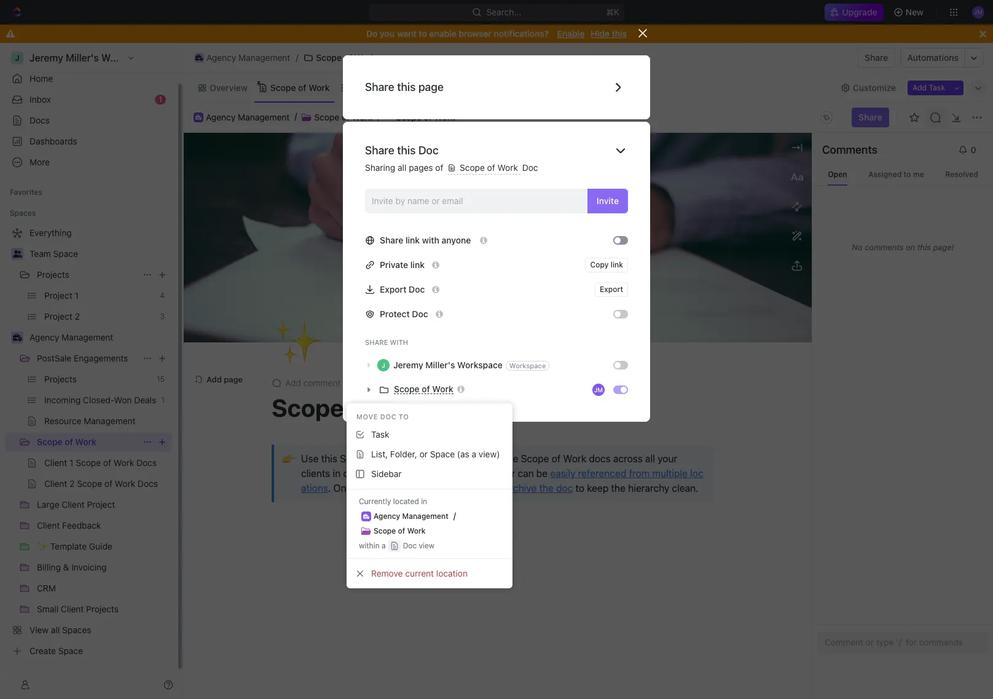 Task type: describe. For each thing, give the bounding box(es) containing it.
anyone
[[442, 235, 471, 245]]

link for share
[[406, 235, 420, 245]]

jm
[[594, 386, 603, 393]]

within
[[359, 541, 380, 550]]

customize
[[853, 82, 897, 93]]

the down house
[[465, 468, 480, 479]]

scope inside sidebar navigation
[[37, 437, 63, 447]]

list
[[353, 82, 367, 93]]

user group image
[[13, 250, 22, 258]]

to right want
[[419, 28, 427, 39]]

share for share button
[[865, 52, 889, 63]]

multiple
[[653, 468, 688, 479]]

agency management for the agency management link over the engagements
[[30, 332, 113, 342]]

team
[[30, 248, 51, 259]]

want
[[397, 28, 417, 39]]

comment
[[303, 378, 341, 388]]

live
[[437, 468, 452, 479]]

loc
[[691, 468, 704, 479]]

list, folder, or space (as a view)
[[371, 449, 500, 459]]

0 horizontal spatial a
[[382, 541, 386, 550]]

docs inside sidebar navigation
[[30, 115, 50, 125]]

search...
[[487, 7, 522, 17]]

home
[[30, 73, 53, 84]]

0 horizontal spatial all
[[398, 162, 407, 173]]

/
[[296, 52, 298, 63]]

view
[[419, 541, 435, 550]]

share down customize 'button'
[[859, 112, 883, 122]]

pages
[[409, 162, 433, 173]]

docs inside use this scope of work folder to house all of the scope of work docs across all your clients in one place. docs that live in the sidebar can be
[[392, 468, 415, 479]]

clean.
[[672, 483, 699, 494]]

browser
[[459, 28, 492, 39]]

add task
[[913, 83, 946, 92]]

move
[[357, 413, 378, 421]]

0 vertical spatial you
[[380, 28, 395, 39]]

this right the on at the right of the page
[[918, 242, 931, 252]]

or
[[420, 449, 428, 459]]

link for copy
[[611, 260, 623, 269]]

doc view
[[403, 541, 435, 550]]

current
[[405, 568, 434, 579]]

agency management for the agency management link below overview
[[206, 112, 290, 122]]

share this page
[[365, 81, 444, 93]]

private link
[[380, 259, 425, 270]]

place.
[[362, 468, 389, 479]]

1 horizontal spatial workspace
[[510, 362, 546, 370]]

on
[[906, 242, 916, 252]]

share this doc
[[365, 144, 439, 157]]

doc
[[556, 483, 573, 494]]

sidebar navigation
[[0, 43, 184, 699]]

1 horizontal spatial with
[[422, 235, 440, 245]]

customize button
[[837, 79, 900, 96]]

favorites button
[[5, 185, 47, 200]]

resolved
[[946, 170, 979, 179]]

1 vertical spatial with
[[390, 338, 408, 346]]

currently located in
[[359, 497, 427, 506]]

ations
[[301, 483, 328, 494]]

your
[[658, 453, 678, 464]]

across
[[614, 453, 643, 464]]

archive the doc link
[[505, 483, 573, 494]]

clients
[[301, 468, 330, 479]]

agency management link up the engagements
[[30, 328, 170, 347]]

sidebar
[[482, 468, 515, 479]]

within a
[[359, 541, 386, 550]]

dashboards link
[[5, 132, 172, 151]]

add comment
[[285, 378, 341, 388]]

1 vertical spatial page
[[224, 374, 243, 384]]

archive
[[505, 483, 537, 494]]

complete,
[[420, 483, 465, 494]]

0 horizontal spatial in
[[333, 468, 341, 479]]

sharing
[[365, 162, 396, 173]]

1 vertical spatial you
[[467, 483, 483, 494]]

list link
[[350, 79, 367, 96]]

.
[[328, 483, 331, 494]]

business time image for the agency management link below overview
[[196, 115, 202, 120]]

keep
[[587, 483, 609, 494]]

to left me
[[904, 170, 912, 179]]

management left /
[[239, 52, 290, 63]]

automations
[[908, 52, 959, 63]]

location
[[437, 568, 468, 579]]

open
[[828, 170, 848, 179]]

sidebar
[[371, 469, 402, 479]]

invite
[[597, 195, 619, 206]]

no comments on this page!
[[852, 242, 955, 252]]

scope of work button
[[394, 384, 465, 394]]

can inside use this scope of work folder to house all of the scope of work docs across all your clients in one place. docs that live in the sidebar can be
[[518, 468, 534, 479]]

this for doc
[[397, 144, 416, 157]]

agency up overview
[[207, 52, 236, 63]]

postsale
[[37, 353, 72, 363]]

list, folder, or space (as a view) button
[[352, 445, 508, 464]]

favorites
[[10, 188, 42, 197]]

enable
[[429, 28, 457, 39]]

to right doc
[[576, 483, 585, 494]]

view)
[[479, 449, 500, 459]]

page!
[[934, 242, 955, 252]]

add for add page
[[207, 374, 222, 384]]

0 horizontal spatial can
[[486, 483, 502, 494]]

to up the "task" button
[[399, 413, 409, 421]]

Invite by name or email text field
[[372, 192, 583, 210]]

management for the agency management link below "located"
[[402, 511, 449, 521]]

folder,
[[390, 449, 417, 459]]

task inside button
[[929, 83, 946, 92]]

automations button
[[902, 49, 965, 67]]

located
[[393, 497, 419, 506]]

jeremy
[[394, 359, 424, 370]]

assigned
[[869, 170, 902, 179]]

share for share link with anyone
[[380, 235, 404, 245]]

move doc to
[[357, 413, 409, 421]]

once
[[334, 483, 357, 494]]

dashboards
[[30, 136, 77, 146]]

management for the agency management link below overview
[[238, 112, 290, 122]]

this for page
[[397, 81, 416, 93]]

1 horizontal spatial all
[[480, 453, 490, 464]]

management for the agency management link over the engagements
[[62, 332, 113, 342]]



Task type: locate. For each thing, give the bounding box(es) containing it.
overview
[[210, 82, 248, 93]]

add
[[913, 83, 927, 92], [207, 374, 222, 384], [285, 378, 301, 388]]

✨
[[384, 112, 394, 122]]

a inside list, folder, or space (as a view) button
[[472, 449, 477, 459]]

1 horizontal spatial a
[[472, 449, 477, 459]]

management down overview
[[238, 112, 290, 122]]

management up postsale engagements 'link'
[[62, 332, 113, 342]]

from
[[629, 468, 650, 479]]

1 horizontal spatial in
[[421, 497, 427, 506]]

copy
[[591, 260, 609, 269]]

1 vertical spatial business time image
[[196, 115, 202, 120]]

agency management up postsale engagements
[[30, 332, 113, 342]]

the right keep
[[611, 483, 626, 494]]

agency management down "located"
[[374, 511, 449, 521]]

comments
[[865, 242, 904, 252]]

miller's
[[426, 359, 455, 370]]

all up sidebar
[[480, 453, 490, 464]]

tree containing team space
[[5, 223, 172, 661]]

0 horizontal spatial add
[[207, 374, 222, 384]]

you right do
[[380, 28, 395, 39]]

easily
[[551, 468, 576, 479]]

all left "your"
[[646, 453, 655, 464]]

do
[[366, 28, 378, 39]]

overview link
[[207, 79, 248, 96]]

2 horizontal spatial all
[[646, 453, 655, 464]]

scope of work
[[316, 52, 376, 63], [270, 82, 330, 93], [314, 112, 373, 122], [458, 162, 521, 173], [394, 384, 454, 394], [272, 393, 437, 422], [37, 437, 96, 447], [374, 526, 426, 535]]

0 horizontal spatial page
[[224, 374, 243, 384]]

link up private link
[[406, 235, 420, 245]]

space inside button
[[430, 449, 455, 459]]

enable
[[558, 28, 585, 39]]

link right private
[[411, 259, 425, 270]]

engagements
[[74, 353, 128, 363]]

the
[[504, 453, 519, 464], [465, 468, 480, 479], [360, 483, 374, 494], [539, 483, 554, 494], [611, 483, 626, 494]]

agency management link
[[191, 50, 294, 65], [206, 112, 290, 123], [30, 328, 170, 347], [374, 511, 449, 521]]

link right copy
[[611, 260, 623, 269]]

of inside sidebar navigation
[[65, 437, 73, 447]]

0 vertical spatial space
[[53, 248, 78, 259]]

can up the archive at the right bottom of the page
[[518, 468, 534, 479]]

share up j
[[365, 338, 388, 346]]

link for private
[[411, 259, 425, 270]]

be
[[537, 468, 548, 479]]

agency for the agency management link over the engagements
[[30, 332, 59, 342]]

management
[[239, 52, 290, 63], [238, 112, 290, 122], [62, 332, 113, 342], [402, 511, 449, 521]]

0 vertical spatial task
[[929, 83, 946, 92]]

to up "live"
[[439, 453, 448, 464]]

agency down currently located in on the left
[[374, 511, 400, 521]]

task down automations button on the top of the page
[[929, 83, 946, 92]]

1 horizontal spatial add
[[285, 378, 301, 388]]

space up projects
[[53, 248, 78, 259]]

can
[[518, 468, 534, 479], [486, 483, 502, 494]]

0 vertical spatial with
[[422, 235, 440, 245]]

space right the or
[[430, 449, 455, 459]]

agency up "postsale"
[[30, 332, 59, 342]]

all down share this doc at top
[[398, 162, 407, 173]]

agency management for the agency management link below "located"
[[374, 511, 449, 521]]

easily referenced from multiple loc ations
[[301, 468, 704, 494]]

scope
[[316, 52, 342, 63], [270, 82, 296, 93], [314, 112, 340, 122], [396, 112, 422, 122], [460, 162, 485, 173], [394, 384, 420, 394], [272, 393, 344, 422], [37, 437, 63, 447], [340, 453, 368, 464], [521, 453, 549, 464], [374, 526, 396, 535]]

space
[[53, 248, 78, 259], [430, 449, 455, 459]]

management down "located"
[[402, 511, 449, 521]]

share inside button
[[865, 52, 889, 63]]

tree
[[5, 223, 172, 661]]

a right within
[[382, 541, 386, 550]]

0 horizontal spatial space
[[53, 248, 78, 259]]

no
[[852, 242, 863, 252]]

all
[[398, 162, 407, 173], [480, 453, 490, 464], [646, 453, 655, 464]]

to
[[419, 28, 427, 39], [904, 170, 912, 179], [399, 413, 409, 421], [439, 453, 448, 464], [576, 483, 585, 494]]

business time image
[[195, 55, 203, 61], [196, 115, 202, 120], [363, 514, 370, 519]]

2 vertical spatial business time image
[[363, 514, 370, 519]]

docs up project
[[392, 468, 415, 479]]

work inside sidebar navigation
[[75, 437, 96, 447]]

me
[[914, 170, 925, 179]]

j
[[382, 361, 385, 369]]

0 vertical spatial can
[[518, 468, 534, 479]]

sidebar button
[[352, 464, 508, 484]]

business time image for the agency management link below "located"
[[363, 514, 370, 519]]

share up "customize"
[[865, 52, 889, 63]]

agency inside sidebar navigation
[[30, 332, 59, 342]]

1 vertical spatial a
[[382, 541, 386, 550]]

task inside button
[[371, 429, 390, 440]]

scope of work inside tree
[[37, 437, 96, 447]]

this right use at the bottom left of the page
[[321, 453, 337, 464]]

you
[[380, 28, 395, 39], [467, 483, 483, 494]]

2 horizontal spatial add
[[913, 83, 927, 92]]

share up sharing
[[365, 144, 395, 157]]

in right "located"
[[421, 497, 427, 506]]

business time image inside the agency management link
[[195, 55, 203, 61]]

agency for the agency management link below "located"
[[374, 511, 400, 521]]

1 horizontal spatial space
[[430, 449, 455, 459]]

the down be
[[539, 483, 554, 494]]

scope of work link
[[301, 50, 379, 65], [268, 79, 330, 96], [314, 112, 373, 123], [37, 432, 138, 452], [374, 526, 426, 536]]

agency for the agency management link below overview
[[206, 112, 236, 122]]

share for share with
[[365, 338, 388, 346]]

work
[[355, 52, 376, 63], [309, 82, 330, 93], [352, 112, 373, 122], [435, 112, 456, 122], [498, 162, 518, 173], [433, 384, 454, 394], [378, 393, 437, 422], [75, 437, 96, 447], [382, 453, 406, 464], [564, 453, 587, 464], [407, 526, 426, 535]]

protect doc
[[380, 308, 428, 319]]

project
[[377, 483, 408, 494]]

team space link
[[30, 244, 170, 264]]

agency management link up overview
[[191, 50, 294, 65]]

postsale engagements link
[[37, 349, 138, 368]]

a right (as
[[472, 449, 477, 459]]

agency management inside sidebar navigation
[[30, 332, 113, 342]]

0 horizontal spatial you
[[380, 28, 395, 39]]

easily referenced from multiple loc ations link
[[301, 468, 704, 494]]

this up the sharing all pages of on the left of page
[[397, 144, 416, 157]]

1 vertical spatial docs
[[392, 468, 415, 479]]

1 vertical spatial can
[[486, 483, 502, 494]]

management inside sidebar navigation
[[62, 332, 113, 342]]

referenced
[[578, 468, 627, 479]]

one
[[343, 468, 360, 479]]

agency management down overview
[[206, 112, 290, 122]]

1
[[159, 95, 162, 104]]

1 horizontal spatial page
[[419, 81, 444, 93]]

1 vertical spatial task
[[371, 429, 390, 440]]

add for add comment
[[285, 378, 301, 388]]

in
[[333, 468, 341, 479], [455, 468, 463, 479], [421, 497, 427, 506]]

do you want to enable browser notifications? enable hide this
[[366, 28, 627, 39]]

0 horizontal spatial workspace
[[458, 359, 503, 370]]

export doc
[[380, 284, 425, 294]]

list,
[[371, 449, 388, 459]]

agency management link down overview
[[206, 112, 290, 123]]

scope of work link inside sidebar navigation
[[37, 432, 138, 452]]

new
[[906, 7, 924, 17]]

upgrade
[[843, 7, 878, 17]]

upgrade link
[[825, 4, 884, 21]]

share for share this page
[[365, 81, 395, 93]]

task
[[929, 83, 946, 92], [371, 429, 390, 440]]

add page
[[207, 374, 243, 384]]

assigned to me
[[869, 170, 925, 179]]

0 horizontal spatial with
[[390, 338, 408, 346]]

you down use this scope of work folder to house all of the scope of work docs across all your clients in one place. docs that live in the sidebar can be
[[467, 483, 483, 494]]

the up sidebar
[[504, 453, 519, 464]]

this right hide
[[612, 28, 627, 39]]

0 vertical spatial docs
[[30, 115, 50, 125]]

1 horizontal spatial can
[[518, 468, 534, 479]]

this inside use this scope of work folder to house all of the scope of work docs across all your clients in one place. docs that live in the sidebar can be
[[321, 453, 337, 464]]

workspace
[[458, 359, 503, 370], [510, 362, 546, 370]]

this up ✨ scope of work
[[397, 81, 416, 93]]

remove
[[371, 568, 403, 579]]

space inside sidebar navigation
[[53, 248, 78, 259]]

projects link
[[37, 265, 138, 285]]

this for scope
[[321, 453, 337, 464]]

docs
[[589, 453, 611, 464]]

1 horizontal spatial docs
[[392, 468, 415, 479]]

agency management link down "located"
[[374, 511, 449, 521]]

inbox
[[30, 94, 51, 105]]

business time image
[[13, 334, 22, 341]]

sharing all pages of
[[365, 162, 446, 173]]

with
[[422, 235, 440, 245], [390, 338, 408, 346]]

agency down overview link
[[206, 112, 236, 122]]

docs down inbox
[[30, 115, 50, 125]]

can down sidebar
[[486, 483, 502, 494]]

task button
[[352, 425, 508, 445]]

1 horizontal spatial you
[[467, 483, 483, 494]]

agency management up overview
[[207, 52, 290, 63]]

the up 'currently'
[[360, 483, 374, 494]]

0 vertical spatial a
[[472, 449, 477, 459]]

remove current location button
[[352, 564, 508, 584]]

copy link
[[591, 260, 623, 269]]

0 horizontal spatial task
[[371, 429, 390, 440]]

add task button
[[908, 80, 951, 95]]

to inside use this scope of work folder to house all of the scope of work docs across all your clients in one place. docs that live in the sidebar can be
[[439, 453, 448, 464]]

postsale engagements
[[37, 353, 128, 363]]

with up jeremy
[[390, 338, 408, 346]]

export
[[380, 284, 407, 294]]

0 horizontal spatial docs
[[30, 115, 50, 125]]

share with
[[365, 338, 408, 346]]

0 vertical spatial page
[[419, 81, 444, 93]]

share up '✨'
[[365, 81, 395, 93]]

tree inside sidebar navigation
[[5, 223, 172, 661]]

share for share this doc
[[365, 144, 395, 157]]

add inside button
[[913, 83, 927, 92]]

1 horizontal spatial task
[[929, 83, 946, 92]]

docs
[[30, 115, 50, 125], [392, 468, 415, 479]]

use this scope of work folder to house all of the scope of work docs across all your clients in one place. docs that live in the sidebar can be
[[301, 453, 680, 479]]

private
[[380, 259, 408, 270]]

0 vertical spatial business time image
[[195, 55, 203, 61]]

add for add task
[[913, 83, 927, 92]]

house
[[450, 453, 478, 464]]

2 horizontal spatial in
[[455, 468, 463, 479]]

share up private
[[380, 235, 404, 245]]

with left anyone
[[422, 235, 440, 245]]

1 vertical spatial space
[[430, 449, 455, 459]]

of
[[344, 52, 352, 63], [298, 82, 307, 93], [342, 112, 350, 122], [424, 112, 432, 122], [436, 162, 444, 173], [487, 162, 495, 173], [422, 384, 430, 394], [349, 393, 373, 422], [65, 437, 73, 447], [371, 453, 380, 464], [493, 453, 502, 464], [552, 453, 561, 464], [398, 526, 405, 535]]

task down move doc to
[[371, 429, 390, 440]]

in left one
[[333, 468, 341, 479]]

folder
[[408, 453, 436, 464]]

remove current location
[[371, 568, 468, 579]]

. once the project is complete, you can archive the doc to keep the hierarchy clean.
[[328, 483, 699, 494]]

in right "live"
[[455, 468, 463, 479]]



Task type: vqa. For each thing, say whether or not it's contained in the screenshot.
21
no



